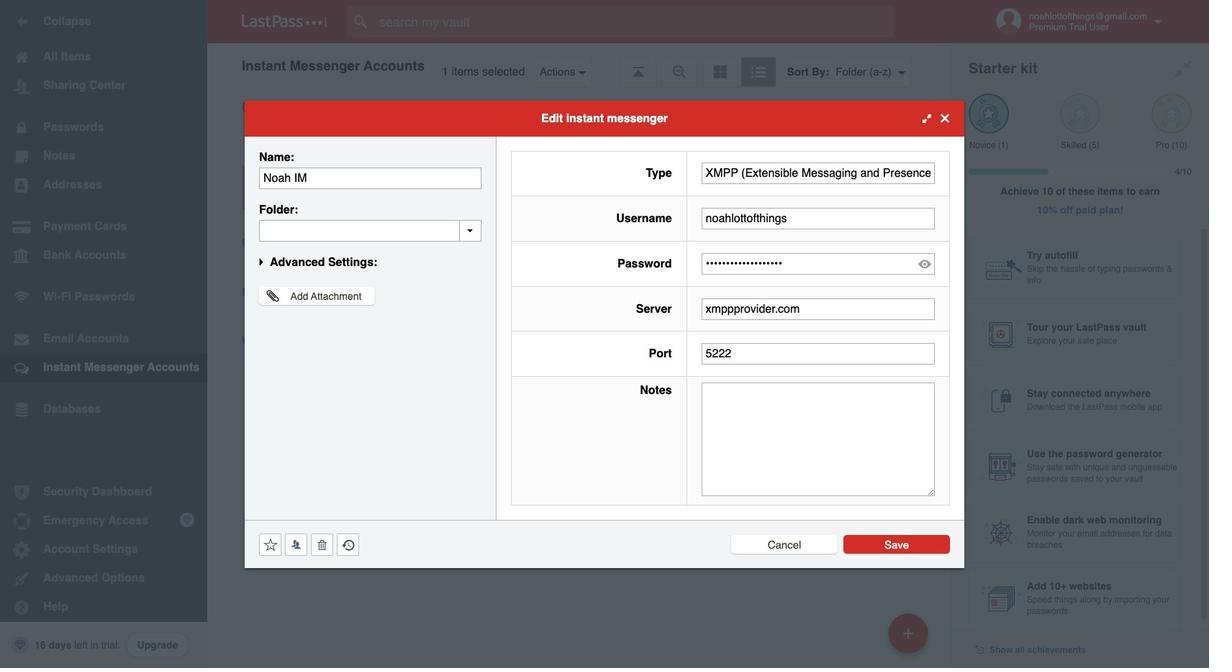 Task type: vqa. For each thing, say whether or not it's contained in the screenshot.
New item element
no



Task type: describe. For each thing, give the bounding box(es) containing it.
lastpass image
[[242, 15, 327, 28]]

vault options navigation
[[207, 43, 952, 86]]

new item navigation
[[883, 610, 937, 669]]

new item image
[[904, 629, 914, 639]]



Task type: locate. For each thing, give the bounding box(es) containing it.
None text field
[[702, 163, 935, 185], [702, 208, 935, 230], [259, 220, 482, 242], [702, 163, 935, 185], [702, 208, 935, 230], [259, 220, 482, 242]]

main navigation navigation
[[0, 0, 207, 669]]

Search search field
[[347, 6, 922, 37]]

None password field
[[702, 253, 935, 275]]

dialog
[[245, 100, 965, 568]]

search my vault text field
[[347, 6, 922, 37]]

None text field
[[259, 167, 482, 189], [702, 298, 935, 320], [702, 344, 935, 365], [702, 383, 935, 496], [259, 167, 482, 189], [702, 298, 935, 320], [702, 344, 935, 365], [702, 383, 935, 496]]



